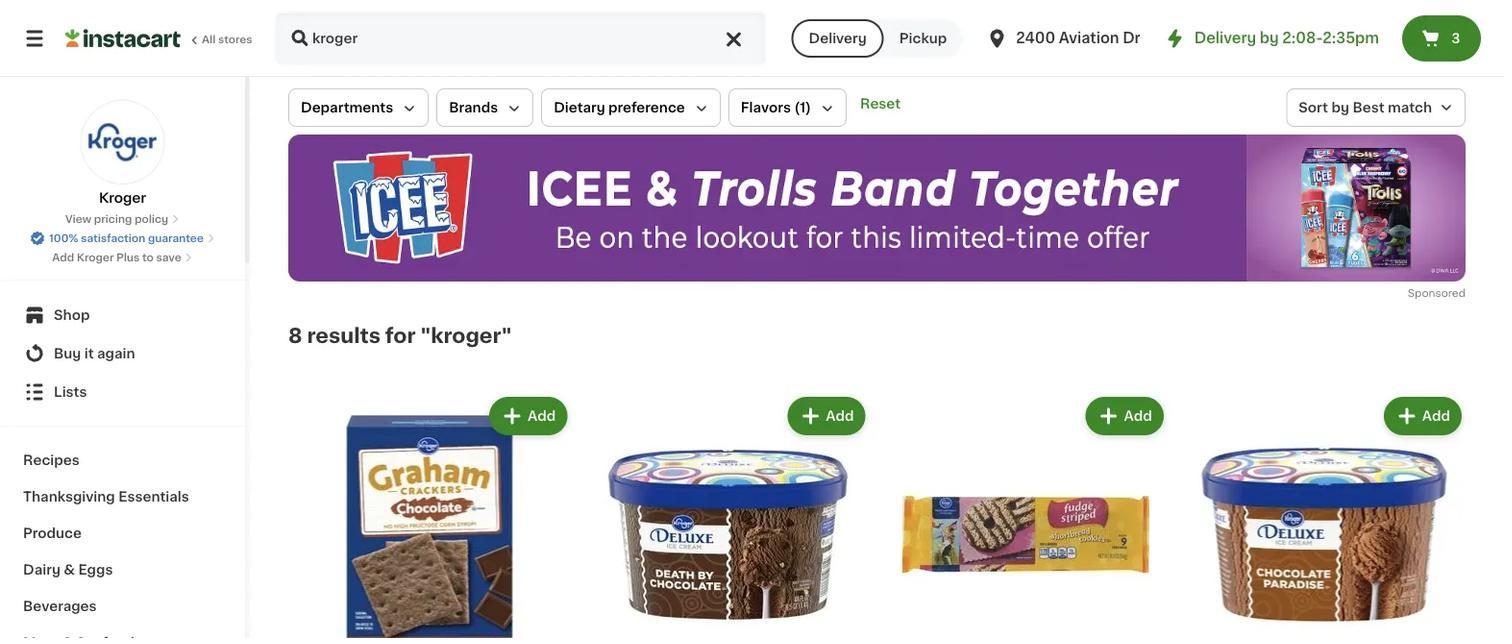 Task type: vqa. For each thing, say whether or not it's contained in the screenshot.
rightmost Great
no



Task type: describe. For each thing, give the bounding box(es) containing it.
dairy & eggs link
[[12, 552, 234, 588]]

brands button
[[437, 88, 534, 127]]

thanksgiving essentials link
[[12, 479, 234, 515]]

dietary
[[554, 101, 605, 114]]

produce link
[[12, 515, 234, 552]]

sort
[[1299, 101, 1328, 114]]

0 vertical spatial kroger
[[99, 191, 146, 205]]

3 button
[[1402, 15, 1481, 62]]

pricing
[[94, 214, 132, 224]]

shop
[[54, 308, 90, 322]]

(
[[794, 101, 800, 114]]

&
[[64, 563, 75, 577]]

preference
[[608, 101, 685, 114]]

shop link
[[12, 296, 234, 334]]

reset button
[[854, 88, 906, 119]]

8
[[288, 325, 302, 346]]

dairy
[[23, 563, 60, 577]]

satisfaction
[[81, 233, 145, 244]]

departments
[[301, 101, 393, 114]]

add inside add kroger plus to save link
[[52, 252, 74, 263]]

3
[[1451, 32, 1460, 45]]

recipes link
[[12, 442, 234, 479]]

all
[[202, 34, 216, 45]]

beverages link
[[12, 588, 234, 625]]

1 vertical spatial kroger
[[77, 252, 114, 263]]

Search field
[[277, 13, 765, 63]]

essentials
[[118, 490, 189, 504]]

sort by best match
[[1299, 101, 1432, 114]]

departments button
[[288, 88, 429, 127]]

reset
[[860, 97, 901, 111]]

policy
[[135, 214, 168, 224]]

instacart logo image
[[65, 27, 181, 50]]

)
[[805, 101, 811, 114]]

2400
[[1016, 31, 1055, 45]]

3 product group from the left
[[885, 393, 1167, 638]]

recipes
[[23, 454, 80, 467]]

results
[[307, 325, 381, 346]]

add for 3rd product group
[[1124, 410, 1152, 423]]

8 results for "kroger"
[[288, 325, 512, 346]]

• sponsored: icee trolls image
[[288, 135, 1466, 282]]

all stores link
[[65, 12, 254, 65]]

buy it again link
[[12, 334, 234, 373]]

add for 2nd product group from the left
[[826, 410, 854, 423]]

100% satisfaction guarantee
[[49, 233, 204, 244]]

aviation
[[1059, 31, 1119, 45]]

for
[[385, 325, 416, 346]]

by for delivery
[[1260, 31, 1279, 45]]

buy it again
[[54, 347, 135, 360]]

1
[[800, 101, 805, 114]]

2:35pm
[[1323, 31, 1379, 45]]



Task type: locate. For each thing, give the bounding box(es) containing it.
pickup
[[899, 32, 947, 45]]

by
[[1260, 31, 1279, 45], [1331, 101, 1349, 114]]

delivery by 2:08-2:35pm link
[[1164, 27, 1379, 50]]

produce
[[23, 527, 82, 540]]

dietary preference
[[554, 101, 685, 114]]

by left 2:08- on the top of the page
[[1260, 31, 1279, 45]]

by inside field
[[1331, 101, 1349, 114]]

kroger
[[99, 191, 146, 205], [77, 252, 114, 263]]

product group
[[288, 393, 571, 638], [586, 393, 869, 638], [885, 393, 1167, 638], [1183, 393, 1466, 638]]

add
[[52, 252, 74, 263], [528, 410, 556, 423], [826, 410, 854, 423], [1124, 410, 1152, 423], [1422, 410, 1450, 423]]

view pricing policy link
[[65, 211, 180, 227]]

kroger up view pricing policy link
[[99, 191, 146, 205]]

dairy & eggs
[[23, 563, 113, 577]]

4 product group from the left
[[1183, 393, 1466, 638]]

to
[[142, 252, 154, 263]]

thanksgiving essentials
[[23, 490, 189, 504]]

add button for 3rd product group
[[1087, 399, 1162, 434]]

0 vertical spatial by
[[1260, 31, 1279, 45]]

100% satisfaction guarantee button
[[30, 227, 215, 246]]

by for sort
[[1331, 101, 1349, 114]]

4 add button from the left
[[1386, 399, 1460, 434]]

delivery inside button
[[809, 32, 867, 45]]

all stores
[[202, 34, 252, 45]]

delivery for delivery
[[809, 32, 867, 45]]

1 add button from the left
[[491, 399, 565, 434]]

flavors
[[741, 101, 791, 114]]

buy
[[54, 347, 81, 360]]

guarantee
[[148, 233, 204, 244]]

Best match Sort by field
[[1286, 88, 1466, 127]]

by right sort
[[1331, 101, 1349, 114]]

it
[[84, 347, 94, 360]]

best
[[1353, 101, 1384, 114]]

thanksgiving
[[23, 490, 115, 504]]

lists link
[[12, 373, 234, 411]]

dr
[[1123, 31, 1140, 45]]

kroger down satisfaction
[[77, 252, 114, 263]]

delivery up )
[[809, 32, 867, 45]]

add button for 1st product group from right
[[1386, 399, 1460, 434]]

2400 aviation dr button
[[985, 12, 1140, 65]]

service type group
[[792, 19, 962, 58]]

0 horizontal spatial by
[[1260, 31, 1279, 45]]

spo
[[1408, 288, 1429, 299]]

add for 4th product group from the right
[[528, 410, 556, 423]]

brands
[[449, 101, 498, 114]]

2 product group from the left
[[586, 393, 869, 638]]

delivery by 2:08-2:35pm
[[1194, 31, 1379, 45]]

delivery
[[1194, 31, 1256, 45], [809, 32, 867, 45]]

add for 1st product group from right
[[1422, 410, 1450, 423]]

kroger link
[[80, 100, 165, 208]]

3 add button from the left
[[1087, 399, 1162, 434]]

delivery for delivery by 2:08-2:35pm
[[1194, 31, 1256, 45]]

dietary preference button
[[541, 88, 721, 127]]

add button
[[491, 399, 565, 434], [789, 399, 863, 434], [1087, 399, 1162, 434], [1386, 399, 1460, 434]]

100%
[[49, 233, 78, 244]]

add kroger plus to save link
[[52, 250, 193, 265]]

None search field
[[275, 12, 767, 65]]

delivery button
[[792, 19, 884, 58]]

add kroger plus to save
[[52, 252, 181, 263]]

view
[[65, 214, 91, 224]]

2:08-
[[1282, 31, 1323, 45]]

eggs
[[78, 563, 113, 577]]

2 add button from the left
[[789, 399, 863, 434]]

1 horizontal spatial delivery
[[1194, 31, 1256, 45]]

again
[[97, 347, 135, 360]]

add button for 2nd product group from the left
[[789, 399, 863, 434]]

plus
[[116, 252, 140, 263]]

2400 aviation dr
[[1016, 31, 1140, 45]]

0 horizontal spatial delivery
[[809, 32, 867, 45]]

add button for 4th product group from the right
[[491, 399, 565, 434]]

flavors ( 1 )
[[741, 101, 811, 114]]

kroger logo image
[[80, 100, 165, 185]]

nsored
[[1429, 288, 1466, 299]]

lists
[[54, 385, 87, 399]]

1 vertical spatial by
[[1331, 101, 1349, 114]]

stores
[[218, 34, 252, 45]]

delivery left 2:08- on the top of the page
[[1194, 31, 1256, 45]]

save
[[156, 252, 181, 263]]

1 product group from the left
[[288, 393, 571, 638]]

view pricing policy
[[65, 214, 168, 224]]

pickup button
[[884, 19, 962, 58]]

beverages
[[23, 600, 97, 613]]

match
[[1388, 101, 1432, 114]]

1 horizontal spatial by
[[1331, 101, 1349, 114]]

"kroger"
[[420, 325, 512, 346]]



